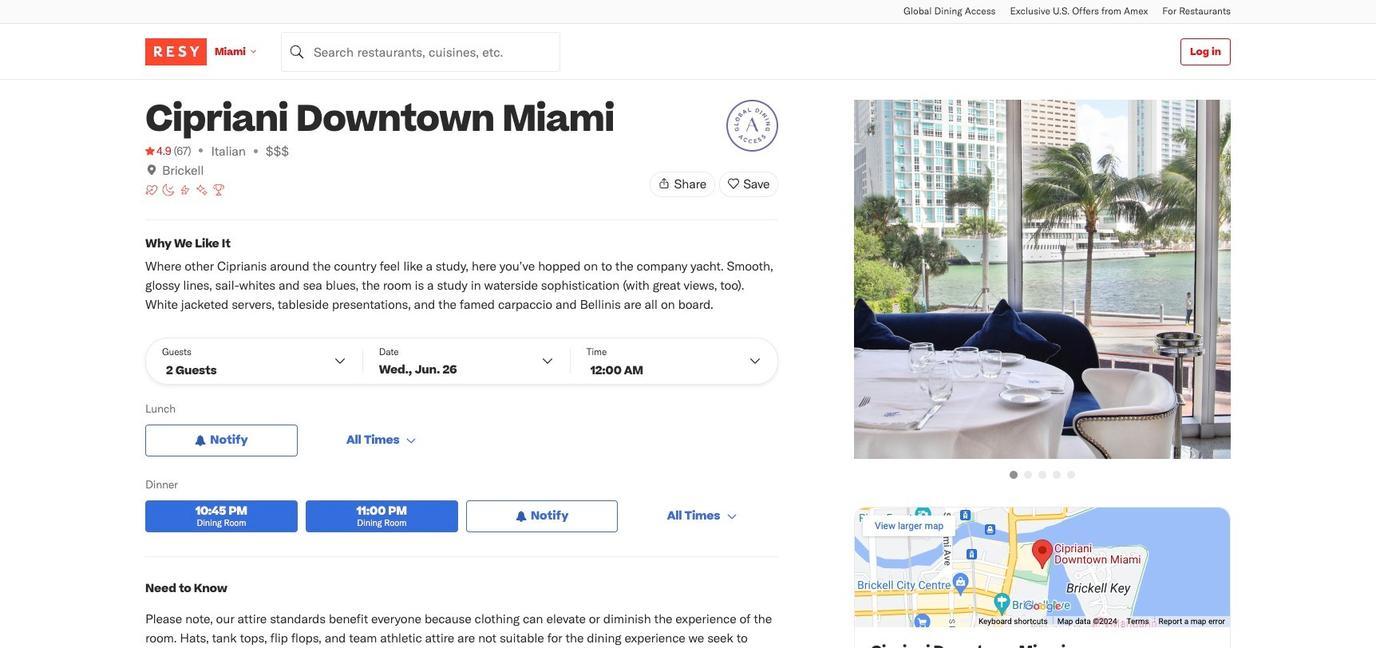 Task type: vqa. For each thing, say whether or not it's contained in the screenshot.
search restaurants, cuisines, etc. TEXT FIELD
yes



Task type: describe. For each thing, give the bounding box(es) containing it.
4.9 out of 5 stars image
[[145, 143, 171, 159]]

Search restaurants, cuisines, etc. text field
[[281, 32, 560, 71]]



Task type: locate. For each thing, give the bounding box(es) containing it.
None field
[[281, 32, 560, 71]]



